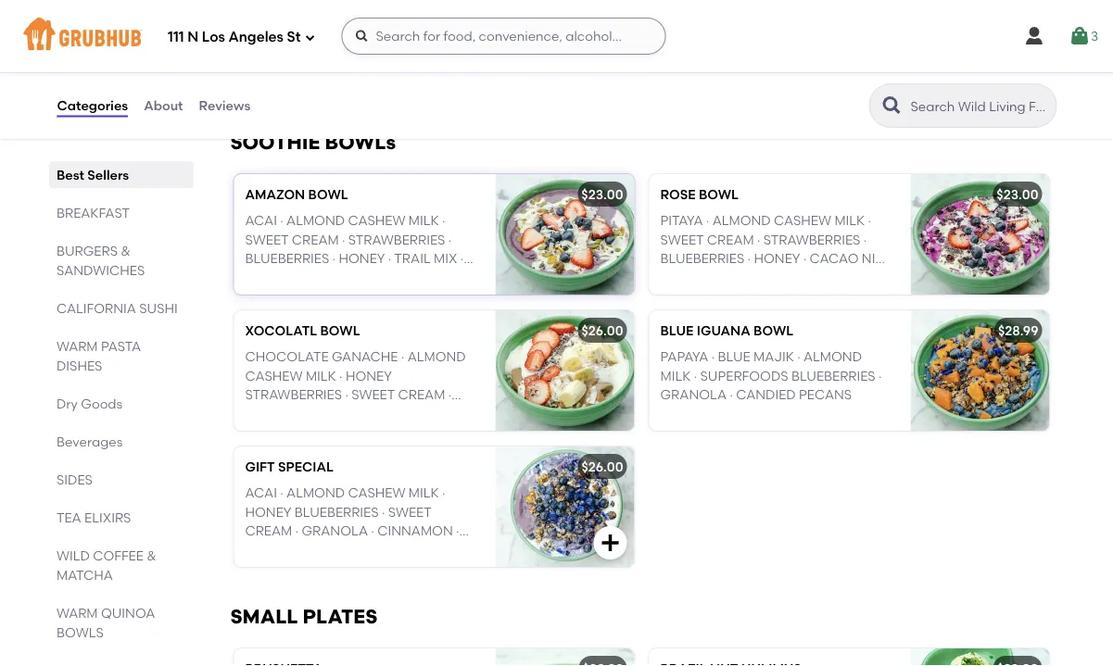 Task type: vqa. For each thing, say whether or not it's contained in the screenshot.
the bottom Rose
yes



Task type: describe. For each thing, give the bounding box(es) containing it.
almond inside the papaya · blue majik · almond milk · superfoods blueberries · granola · candied pecans
[[804, 349, 862, 365]]

california sushi tab
[[56, 298, 186, 318]]

dry
[[56, 396, 77, 412]]

best sellers
[[56, 167, 129, 183]]

categories
[[57, 98, 128, 113]]

honey inside acai · almond cashew milk · sweet cream · strawberries · blueberries · honey · trail mix · pumpkin seeds · coco shreds
[[339, 251, 385, 266]]

tea elixirs
[[56, 510, 131, 526]]

granola inside the papaya · blue majik · almond milk · superfoods blueberries · granola · candied pecans
[[660, 387, 727, 403]]

& inside wild coffee & matcha
[[146, 548, 156, 564]]

angeles
[[228, 29, 284, 46]]

sides
[[56, 472, 92, 488]]

burgers
[[56, 243, 117, 259]]

california
[[56, 300, 136, 316]]

blueberries inside acai · almond cashew milk · sweet cream · strawberries · blueberries · honey · trail mix · pumpkin seeds · coco shreds
[[245, 251, 329, 266]]

papaya · blue majik · almond milk · superfoods blueberries · granola · candied pecans
[[660, 349, 882, 403]]

pumpkin
[[245, 269, 305, 285]]

blue iguana bowl
[[660, 323, 794, 339]]

acai · almond cashew milk · sweet cream · strawberries · blueberries · honey · trail mix · pumpkin seeds · coco shreds
[[245, 213, 464, 285]]

shreds inside acai · almond cashew milk · sweet cream · strawberries · blueberries · honey · trail mix · pumpkin seeds · coco shreds
[[403, 269, 454, 285]]

cashew for gift special
[[348, 485, 406, 501]]

categories button
[[56, 72, 129, 139]]

gift special
[[245, 459, 334, 475]]

tea
[[56, 510, 81, 526]]

rose inside pitaya · almond cashew milk · sweet cream · strawberries · blueberries · honey · cacao nibs · chia seeds · rose water · coco shreds
[[752, 269, 787, 285]]

about button
[[143, 72, 184, 139]]

sweet inside pitaya · almond cashew milk · sweet cream · strawberries · blueberries · honey · cacao nibs · chia seeds · rose water · coco shreds
[[660, 232, 704, 247]]

blue inside the acai · almond cashew milk · honey blueberries · sweet cream  · granola · cinnamon · blue majick
[[245, 542, 278, 558]]

tea elixirs tab
[[56, 508, 186, 527]]

milk inside the papaya · blue majik · almond milk · superfoods blueberries · granola · candied pecans
[[660, 368, 691, 384]]

warm quinoa bowls tab
[[56, 603, 186, 642]]

acai · almond cashew milk · honey blueberries · sweet cream  · granola · cinnamon · blue majick
[[245, 485, 459, 558]]

sellers
[[87, 167, 129, 183]]

warm pasta dishes tab
[[56, 337, 186, 375]]

small plates
[[230, 605, 378, 629]]

iguana
[[697, 323, 751, 339]]

1 horizontal spatial blue
[[660, 323, 694, 339]]

water
[[790, 269, 835, 285]]

nibs
[[862, 251, 892, 266]]

n
[[187, 29, 199, 46]]

bowl up majik
[[754, 323, 794, 339]]

pasta
[[100, 338, 141, 354]]

main navigation navigation
[[0, 0, 1113, 72]]

cacao
[[810, 251, 859, 266]]

burgers & sandwiches
[[56, 243, 144, 278]]

best sellers tab
[[56, 165, 186, 184]]

sushi
[[139, 300, 177, 316]]

111
[[168, 29, 184, 46]]

warm pasta dishes
[[56, 338, 141, 374]]

$23.00 for acai · almond cashew milk · sweet cream · strawberries · blueberries · honey · trail mix · pumpkin seeds · coco shreds
[[582, 187, 623, 202]]

majick
[[281, 542, 332, 558]]

dry goods tab
[[56, 394, 186, 413]]

crystal bowl image
[[495, 0, 635, 93]]

granola inside the acai · almond cashew milk · honey blueberries · sweet cream  · granola · cinnamon · blue majick
[[302, 523, 368, 539]]

pitaya · almond cashew milk · sweet cream · strawberries · blueberries · honey · cacao nibs · chia seeds · rose water · coco shreds
[[660, 213, 892, 304]]

quinoa
[[100, 605, 155, 621]]

cashew for rose bowl
[[774, 213, 832, 229]]

dry goods
[[56, 396, 122, 412]]

almond for rose bowl
[[713, 213, 771, 229]]

burgers & sandwiches tab
[[56, 241, 186, 280]]

pitaya
[[660, 213, 703, 229]]

1 horizontal spatial svg image
[[599, 532, 622, 554]]

warm quinoa bowls
[[56, 605, 155, 641]]

$26.00 for chocolate ganache · almond cashew milk · honey strawberries · sweet cream · bananas
[[582, 323, 623, 339]]

warm for warm pasta dishes
[[56, 338, 97, 354]]

cream inside acai · almond cashew milk · sweet cream · strawberries · blueberries · honey · trail mix · pumpkin seeds · coco shreds
[[292, 232, 339, 247]]

coco inside pitaya · almond cashew milk · sweet cream · strawberries · blueberries · honey · cacao nibs · chia seeds · rose water · coco shreds
[[844, 269, 887, 285]]

wild coffee & matcha tab
[[56, 546, 186, 585]]

cashew for amazon bowl
[[348, 213, 406, 229]]

breakfast
[[56, 205, 129, 221]]

coco inside acai · almond cashew milk · sweet cream · strawberries · blueberries · honey · trail mix · pumpkin seeds · coco shreds
[[357, 269, 400, 285]]

about
[[144, 98, 183, 113]]

amazon
[[245, 187, 305, 202]]

amazon bowl image
[[495, 174, 635, 295]]

bananas
[[245, 406, 309, 421]]

soothie
[[230, 131, 320, 154]]

cream inside chocolate ganache · almond cashew milk · honey strawberries · sweet cream · bananas
[[398, 387, 445, 403]]

wild coffee & matcha
[[56, 548, 156, 583]]

trail
[[394, 251, 431, 266]]

bowl for amazon bowl
[[308, 187, 348, 202]]

seeds for chia
[[703, 269, 743, 285]]

bowls
[[56, 625, 103, 641]]

special
[[278, 459, 334, 475]]

milk inside chocolate ganache · almond cashew milk · honey strawberries · sweet cream · bananas
[[306, 368, 336, 384]]

blue iguana bowl image
[[911, 310, 1050, 431]]

coffee
[[92, 548, 143, 564]]

los
[[202, 29, 225, 46]]



Task type: locate. For each thing, give the bounding box(es) containing it.
beverages
[[56, 434, 122, 450]]

almond down special
[[287, 485, 345, 501]]

warm inside warm quinoa bowls
[[56, 605, 97, 621]]

0 horizontal spatial strawberries
[[245, 387, 342, 403]]

$23.00 for pitaya · almond cashew milk · sweet cream · strawberries · blueberries · honey · cacao nibs · chia seeds · rose water · coco shreds
[[997, 187, 1039, 202]]

milk up trail
[[409, 213, 439, 229]]

milk for acai · almond cashew milk · honey blueberries · sweet cream  · granola · cinnamon · blue majick
[[409, 485, 439, 501]]

$26.00
[[582, 323, 623, 339], [582, 459, 623, 475]]

brazil nut hummus image
[[911, 649, 1050, 667]]

chocolate ganache · almond cashew milk · honey strawberries · sweet cream · bananas
[[245, 349, 466, 421]]

shreds down trail
[[403, 269, 454, 285]]

cashew inside chocolate ganache · almond cashew milk · honey strawberries · sweet cream · bananas
[[245, 368, 303, 384]]

1 horizontal spatial seeds
[[703, 269, 743, 285]]

mix
[[434, 251, 457, 266]]

& inside burgers & sandwiches
[[120, 243, 130, 259]]

2 $26.00 from the top
[[582, 459, 623, 475]]

&
[[120, 243, 130, 259], [146, 548, 156, 564]]

granola down papaya
[[660, 387, 727, 403]]

0 vertical spatial shreds
[[403, 269, 454, 285]]

sweet up pumpkin
[[245, 232, 289, 247]]

elixirs
[[84, 510, 131, 526]]

honey up water
[[754, 251, 800, 266]]

0 vertical spatial $26.00
[[582, 323, 623, 339]]

gift special image
[[495, 447, 635, 567]]

rose up pitaya
[[660, 187, 696, 202]]

cashew
[[348, 213, 406, 229], [774, 213, 832, 229], [245, 368, 303, 384], [348, 485, 406, 501]]

california sushi
[[56, 300, 177, 316]]

1 vertical spatial granola
[[302, 523, 368, 539]]

acai for acai · almond cashew milk · sweet cream · strawberries · blueberries · honey · trail mix · pumpkin seeds · coco shreds
[[245, 213, 277, 229]]

pecans
[[799, 387, 852, 403]]

111 n los angeles st
[[168, 29, 301, 46]]

1 horizontal spatial granola
[[660, 387, 727, 403]]

almond for amazon bowl
[[287, 213, 345, 229]]

milk down papaya
[[660, 368, 691, 384]]

1 vertical spatial acai
[[245, 485, 277, 501]]

milk inside pitaya · almond cashew milk · sweet cream · strawberries · blueberries · honey · cacao nibs · chia seeds · rose water · coco shreds
[[835, 213, 865, 229]]

cream
[[292, 232, 339, 247], [707, 232, 754, 247], [398, 387, 445, 403], [245, 523, 292, 539]]

amazon bowl
[[245, 187, 348, 202]]

2 horizontal spatial strawberries
[[764, 232, 861, 247]]

search icon image
[[881, 95, 903, 117]]

cashew up 'cacao'
[[774, 213, 832, 229]]

almond inside pitaya · almond cashew milk · sweet cream · strawberries · blueberries · honey · cacao nibs · chia seeds · rose water · coco shreds
[[713, 213, 771, 229]]

blueberries up the majick on the left bottom
[[295, 504, 379, 520]]

1 acai from the top
[[245, 213, 277, 229]]

candied
[[736, 387, 796, 403]]

1 coco from the left
[[357, 269, 400, 285]]

0 horizontal spatial shreds
[[403, 269, 454, 285]]

chia
[[667, 269, 700, 285]]

bowl up pitaya
[[699, 187, 739, 202]]

seeds inside acai · almond cashew milk · sweet cream · strawberries · blueberries · honey · trail mix · pumpkin seeds · coco shreds
[[308, 269, 348, 285]]

1 vertical spatial $26.00
[[582, 459, 623, 475]]

rose left water
[[752, 269, 787, 285]]

seeds right the chia
[[703, 269, 743, 285]]

beverages tab
[[56, 432, 186, 451]]

2 coco from the left
[[844, 269, 887, 285]]

1 vertical spatial blue
[[718, 349, 751, 365]]

1 vertical spatial shreds
[[660, 288, 711, 304]]

blueberries inside the papaya · blue majik · almond milk · superfoods blueberries · granola · candied pecans
[[792, 368, 876, 384]]

ganache
[[332, 349, 398, 365]]

milk up the cinnamon
[[409, 485, 439, 501]]

warm up 'bowls' at bottom
[[56, 605, 97, 621]]

cashew inside acai · almond cashew milk · sweet cream · strawberries · blueberries · honey · trail mix · pumpkin seeds · coco shreds
[[348, 213, 406, 229]]

rose
[[660, 187, 696, 202], [752, 269, 787, 285]]

blue left the majick on the left bottom
[[245, 542, 278, 558]]

breakfast tab
[[56, 203, 186, 222]]

rose bowl image
[[911, 174, 1050, 295]]

reviews button
[[198, 72, 251, 139]]

1 horizontal spatial shreds
[[660, 288, 711, 304]]

matcha
[[56, 567, 113, 583]]

acai
[[245, 213, 277, 229], [245, 485, 277, 501]]

gift
[[245, 459, 275, 475]]

almond inside acai · almond cashew milk · sweet cream · strawberries · blueberries · honey · trail mix · pumpkin seeds · coco shreds
[[287, 213, 345, 229]]

honey down the gift at bottom left
[[245, 504, 291, 520]]

warm for warm quinoa bowls
[[56, 605, 97, 621]]

soothie bowls
[[230, 131, 396, 154]]

milk up 'cacao'
[[835, 213, 865, 229]]

cream inside the acai · almond cashew milk · honey blueberries · sweet cream  · granola · cinnamon · blue majick
[[245, 523, 292, 539]]

shreds inside pitaya · almond cashew milk · sweet cream · strawberries · blueberries · honey · cacao nibs · chia seeds · rose water · coco shreds
[[660, 288, 711, 304]]

1 horizontal spatial strawberries
[[348, 232, 445, 247]]

$26.00 for acai · almond cashew milk · honey blueberries · sweet cream  · granola · cinnamon · blue majick
[[582, 459, 623, 475]]

milk for acai · almond cashew milk · sweet cream · strawberries · blueberries · honey · trail mix · pumpkin seeds · coco shreds
[[409, 213, 439, 229]]

blueberries up pumpkin
[[245, 251, 329, 266]]

0 vertical spatial blue
[[660, 323, 694, 339]]

0 horizontal spatial $23.00
[[582, 187, 623, 202]]

granola up the majick on the left bottom
[[302, 523, 368, 539]]

almond inside the acai · almond cashew milk · honey blueberries · sweet cream  · granola · cinnamon · blue majick
[[287, 485, 345, 501]]

xocolatl bowl
[[245, 323, 360, 339]]

milk for pitaya · almond cashew milk · sweet cream · strawberries · blueberries · honey · cacao nibs · chia seeds · rose water · coco shreds
[[835, 213, 865, 229]]

3
[[1091, 28, 1099, 44]]

cashew inside the acai · almond cashew milk · honey blueberries · sweet cream  · granola · cinnamon · blue majick
[[348, 485, 406, 501]]

0 vertical spatial acai
[[245, 213, 277, 229]]

2 warm from the top
[[56, 605, 97, 621]]

0 vertical spatial granola
[[660, 387, 727, 403]]

coco
[[357, 269, 400, 285], [844, 269, 887, 285]]

shreds
[[403, 269, 454, 285], [660, 288, 711, 304]]

& right coffee
[[146, 548, 156, 564]]

seeds inside pitaya · almond cashew milk · sweet cream · strawberries · blueberries · honey · cacao nibs · chia seeds · rose water · coco shreds
[[703, 269, 743, 285]]

blue
[[660, 323, 694, 339], [718, 349, 751, 365], [245, 542, 278, 558]]

acai inside the acai · almond cashew milk · honey blueberries · sweet cream  · granola · cinnamon · blue majick
[[245, 485, 277, 501]]

sandwiches
[[56, 262, 144, 278]]

milk inside acai · almond cashew milk · sweet cream · strawberries · blueberries · honey · trail mix · pumpkin seeds · coco shreds
[[409, 213, 439, 229]]

bowls
[[325, 131, 396, 154]]

strawberries up trail
[[348, 232, 445, 247]]

·
[[280, 213, 283, 229], [442, 213, 445, 229], [706, 213, 709, 229], [868, 213, 871, 229], [342, 232, 345, 247], [448, 232, 452, 247], [757, 232, 761, 247], [864, 232, 867, 247], [332, 251, 336, 266], [388, 251, 391, 266], [460, 251, 464, 266], [748, 251, 751, 266], [803, 251, 807, 266], [351, 269, 354, 285], [660, 269, 664, 285], [746, 269, 749, 285], [838, 269, 841, 285], [401, 349, 404, 365], [712, 349, 715, 365], [797, 349, 801, 365], [339, 368, 343, 384], [694, 368, 697, 384], [879, 368, 882, 384], [345, 387, 348, 403], [448, 387, 452, 403], [730, 387, 733, 403], [280, 485, 283, 501], [442, 485, 445, 501], [382, 504, 385, 520], [295, 523, 299, 539], [371, 523, 374, 539], [456, 523, 459, 539]]

Search Wild Living Foods search field
[[909, 97, 1051, 115]]

strawberries for trail
[[348, 232, 445, 247]]

acai for acai · almond cashew milk · honey blueberries · sweet cream  · granola · cinnamon · blue majick
[[245, 485, 277, 501]]

sides tab
[[56, 470, 186, 489]]

1 $26.00 from the top
[[582, 323, 623, 339]]

strawberries for cacao
[[764, 232, 861, 247]]

acai down the gift at bottom left
[[245, 485, 277, 501]]

xocolatl bowl image
[[495, 310, 635, 431]]

majik
[[754, 349, 794, 365]]

cashew down chocolate
[[245, 368, 303, 384]]

almond down rose bowl
[[713, 213, 771, 229]]

sweet inside the acai · almond cashew milk · honey blueberries · sweet cream  · granola · cinnamon · blue majick
[[388, 504, 432, 520]]

milk inside the acai · almond cashew milk · honey blueberries · sweet cream  · granola · cinnamon · blue majick
[[409, 485, 439, 501]]

0 horizontal spatial coco
[[357, 269, 400, 285]]

almond right the ganache
[[408, 349, 466, 365]]

papaya
[[660, 349, 709, 365]]

wild
[[56, 548, 89, 564]]

sweet inside acai · almond cashew milk · sweet cream · strawberries · blueberries · honey · trail mix · pumpkin seeds · coco shreds
[[245, 232, 289, 247]]

best
[[56, 167, 84, 183]]

almond up pecans
[[804, 349, 862, 365]]

seeds for pumpkin
[[308, 269, 348, 285]]

honey inside chocolate ganache · almond cashew milk · honey strawberries · sweet cream · bananas
[[346, 368, 392, 384]]

2 horizontal spatial svg image
[[1023, 25, 1046, 47]]

0 vertical spatial rose
[[660, 187, 696, 202]]

cream inside pitaya · almond cashew milk · sweet cream · strawberries · blueberries · honey · cacao nibs · chia seeds · rose water · coco shreds
[[707, 232, 754, 247]]

2 horizontal spatial blue
[[718, 349, 751, 365]]

sweet
[[245, 232, 289, 247], [660, 232, 704, 247], [352, 387, 395, 403], [388, 504, 432, 520]]

milk
[[409, 213, 439, 229], [835, 213, 865, 229], [306, 368, 336, 384], [660, 368, 691, 384], [409, 485, 439, 501]]

warm up "dishes"
[[56, 338, 97, 354]]

sweet down pitaya
[[660, 232, 704, 247]]

almond inside chocolate ganache · almond cashew milk · honey strawberries · sweet cream · bananas
[[408, 349, 466, 365]]

blue up superfoods
[[718, 349, 751, 365]]

sweet up the cinnamon
[[388, 504, 432, 520]]

1 $23.00 from the left
[[582, 187, 623, 202]]

bowl
[[308, 187, 348, 202], [699, 187, 739, 202], [320, 323, 360, 339], [754, 323, 794, 339]]

3 button
[[1069, 19, 1099, 53]]

$28.99
[[998, 323, 1039, 339]]

small
[[230, 605, 298, 629]]

xocolatl
[[245, 323, 317, 339]]

$23.00
[[582, 187, 623, 202], [997, 187, 1039, 202]]

st
[[287, 29, 301, 46]]

plates
[[303, 605, 378, 629]]

2 horizontal spatial svg image
[[1069, 25, 1091, 47]]

bowl for rose bowl
[[699, 187, 739, 202]]

strawberries inside acai · almond cashew milk · sweet cream · strawberries · blueberries · honey · trail mix · pumpkin seeds · coco shreds
[[348, 232, 445, 247]]

milk down chocolate
[[306, 368, 336, 384]]

acai down amazon
[[245, 213, 277, 229]]

2 acai from the top
[[245, 485, 277, 501]]

blue up papaya
[[660, 323, 694, 339]]

0 horizontal spatial rose
[[660, 187, 696, 202]]

coco down trail
[[357, 269, 400, 285]]

seeds
[[308, 269, 348, 285], [703, 269, 743, 285]]

cashew inside pitaya · almond cashew milk · sweet cream · strawberries · blueberries · honey · cacao nibs · chia seeds · rose water · coco shreds
[[774, 213, 832, 229]]

0 horizontal spatial seeds
[[308, 269, 348, 285]]

0 horizontal spatial &
[[120, 243, 130, 259]]

1 seeds from the left
[[308, 269, 348, 285]]

warm inside warm pasta dishes
[[56, 338, 97, 354]]

coco down nibs
[[844, 269, 887, 285]]

warm
[[56, 338, 97, 354], [56, 605, 97, 621]]

cashew up trail
[[348, 213, 406, 229]]

reviews
[[199, 98, 251, 113]]

svg image
[[1023, 25, 1046, 47], [355, 29, 369, 44], [599, 57, 622, 80]]

blueberries inside the acai · almond cashew milk · honey blueberries · sweet cream  · granola · cinnamon · blue majick
[[295, 504, 379, 520]]

strawberries up bananas
[[245, 387, 342, 403]]

svg image
[[1069, 25, 1091, 47], [304, 32, 316, 43], [599, 532, 622, 554]]

1 vertical spatial &
[[146, 548, 156, 564]]

1 horizontal spatial svg image
[[599, 57, 622, 80]]

1 warm from the top
[[56, 338, 97, 354]]

honey left trail
[[339, 251, 385, 266]]

almond down amazon bowl on the left top
[[287, 213, 345, 229]]

shreds down the chia
[[660, 288, 711, 304]]

honey inside pitaya · almond cashew milk · sweet cream · strawberries · blueberries · honey · cacao nibs · chia seeds · rose water · coco shreds
[[754, 251, 800, 266]]

strawberries
[[348, 232, 445, 247], [764, 232, 861, 247], [245, 387, 342, 403]]

0 horizontal spatial blue
[[245, 542, 278, 558]]

0 vertical spatial &
[[120, 243, 130, 259]]

honey
[[339, 251, 385, 266], [754, 251, 800, 266], [346, 368, 392, 384], [245, 504, 291, 520]]

honey inside the acai · almond cashew milk · honey blueberries · sweet cream  · granola · cinnamon · blue majick
[[245, 504, 291, 520]]

1 vertical spatial warm
[[56, 605, 97, 621]]

honey down the ganache
[[346, 368, 392, 384]]

0 horizontal spatial granola
[[302, 523, 368, 539]]

goods
[[80, 396, 122, 412]]

blueberries up pecans
[[792, 368, 876, 384]]

0 horizontal spatial svg image
[[355, 29, 369, 44]]

& up sandwiches
[[120, 243, 130, 259]]

bowl for xocolatl bowl
[[320, 323, 360, 339]]

1 horizontal spatial rose
[[752, 269, 787, 285]]

cashew up the cinnamon
[[348, 485, 406, 501]]

svg image inside the 3 button
[[1069, 25, 1091, 47]]

acai inside acai · almond cashew milk · sweet cream · strawberries · blueberries · honey · trail mix · pumpkin seeds · coco shreds
[[245, 213, 277, 229]]

strawberries up 'cacao'
[[764, 232, 861, 247]]

cinnamon
[[377, 523, 453, 539]]

sweet down the ganache
[[352, 387, 395, 403]]

seeds right pumpkin
[[308, 269, 348, 285]]

almond for gift special
[[287, 485, 345, 501]]

blueberries
[[245, 251, 329, 266], [660, 251, 745, 266], [792, 368, 876, 384], [295, 504, 379, 520]]

superfoods
[[700, 368, 788, 384]]

dishes
[[56, 358, 102, 374]]

strawberries inside pitaya · almond cashew milk · sweet cream · strawberries · blueberries · honey · cacao nibs · chia seeds · rose water · coco shreds
[[764, 232, 861, 247]]

2 seeds from the left
[[703, 269, 743, 285]]

1 vertical spatial rose
[[752, 269, 787, 285]]

blue inside the papaya · blue majik · almond milk · superfoods blueberries · granola · candied pecans
[[718, 349, 751, 365]]

brushetta image
[[495, 649, 635, 667]]

blueberries up the chia
[[660, 251, 745, 266]]

blueberries inside pitaya · almond cashew milk · sweet cream · strawberries · blueberries · honey · cacao nibs · chia seeds · rose water · coco shreds
[[660, 251, 745, 266]]

rose bowl
[[660, 187, 739, 202]]

Search for food, convenience, alcohol... search field
[[342, 18, 666, 55]]

1 horizontal spatial &
[[146, 548, 156, 564]]

1 horizontal spatial $23.00
[[997, 187, 1039, 202]]

1 horizontal spatial coco
[[844, 269, 887, 285]]

sweet inside chocolate ganache · almond cashew milk · honey strawberries · sweet cream · bananas
[[352, 387, 395, 403]]

bowl up the ganache
[[320, 323, 360, 339]]

2 $23.00 from the left
[[997, 187, 1039, 202]]

0 horizontal spatial svg image
[[304, 32, 316, 43]]

0 vertical spatial warm
[[56, 338, 97, 354]]

strawberries inside chocolate ganache · almond cashew milk · honey strawberries · sweet cream · bananas
[[245, 387, 342, 403]]

2 vertical spatial blue
[[245, 542, 278, 558]]

chocolate
[[245, 349, 329, 365]]

almond
[[287, 213, 345, 229], [713, 213, 771, 229], [408, 349, 466, 365], [804, 349, 862, 365], [287, 485, 345, 501]]

bowl right amazon
[[308, 187, 348, 202]]



